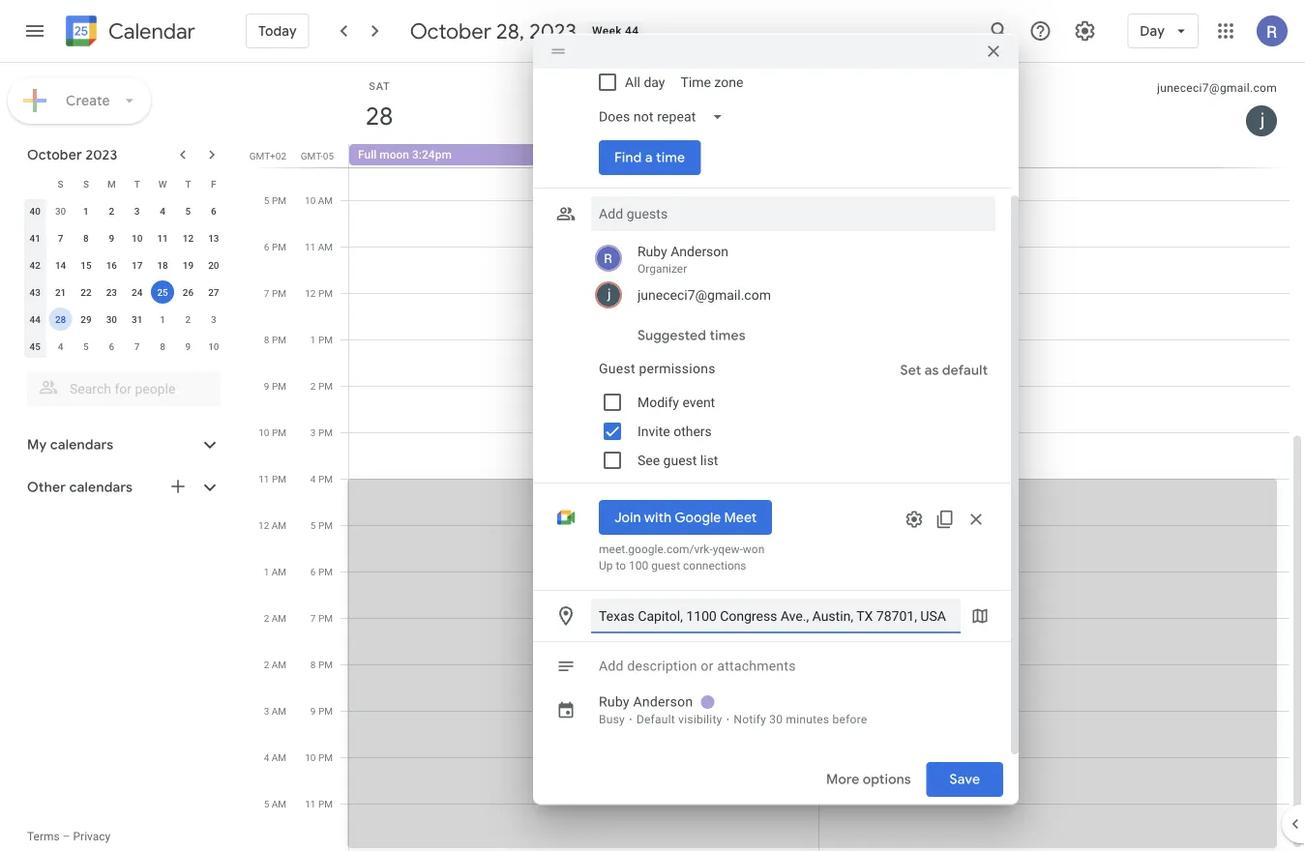 Task type: describe. For each thing, give the bounding box(es) containing it.
row containing s
[[22, 170, 227, 197]]

time
[[681, 74, 711, 90]]

21 element
[[49, 281, 72, 304]]

3 for 3 pm
[[311, 427, 316, 439]]

today
[[258, 22, 297, 40]]

find a time button
[[599, 135, 701, 181]]

5 am
[[264, 799, 287, 810]]

november 8 element
[[151, 335, 174, 358]]

attachments
[[718, 659, 796, 675]]

13
[[208, 232, 219, 244]]

12 for 12 pm
[[305, 288, 316, 299]]

0 horizontal spatial ruby
[[599, 695, 630, 710]]

calendar heading
[[105, 18, 195, 45]]

october 28, 2023
[[410, 17, 577, 45]]

30 for 30 element
[[106, 314, 117, 325]]

ruby inside 28 column header
[[726, 81, 752, 95]]

6 right 1 am
[[311, 566, 316, 578]]

25
[[157, 287, 168, 298]]

other calendars
[[27, 479, 133, 497]]

description
[[628, 659, 698, 675]]

1 horizontal spatial 44
[[625, 24, 639, 38]]

9 left 10 element
[[109, 232, 114, 244]]

a
[[646, 149, 653, 166]]

row containing 42
[[22, 252, 227, 279]]

row group inside october 2023 'grid'
[[22, 197, 227, 360]]

9 left 2 pm
[[264, 380, 270, 392]]

find a time
[[615, 149, 686, 166]]

Guests text field
[[599, 196, 989, 231]]

2 s from the left
[[83, 178, 89, 190]]

october 2023
[[27, 146, 118, 164]]

42
[[30, 259, 41, 271]]

19 element
[[177, 254, 200, 277]]

1 right september 30 element at top left
[[83, 205, 89, 217]]

join
[[615, 509, 641, 527]]

29
[[81, 314, 92, 325]]

sat 28
[[364, 80, 392, 132]]

am up 4 am
[[272, 706, 287, 717]]

28 grid
[[248, 63, 1306, 852]]

1 am
[[264, 566, 287, 578]]

0 vertical spatial 10 pm
[[259, 427, 287, 439]]

9 inside november 9 element
[[185, 341, 191, 352]]

list
[[701, 453, 719, 468]]

my calendars button
[[4, 430, 240, 461]]

other calendars button
[[4, 472, 240, 503]]

set as default
[[901, 362, 989, 379]]

1 vertical spatial 6 pm
[[311, 566, 333, 578]]

12 pm
[[305, 288, 333, 299]]

yqew-
[[713, 543, 743, 557]]

10 left 3 pm
[[259, 427, 270, 439]]

connections
[[683, 559, 747, 573]]

all day
[[625, 74, 665, 90]]

google
[[675, 509, 721, 527]]

am up 1 am
[[272, 520, 287, 531]]

4 am
[[264, 752, 287, 764]]

11 down 10 am
[[305, 241, 316, 253]]

3 pm
[[311, 427, 333, 439]]

default
[[637, 713, 676, 727]]

0 horizontal spatial ruby anderson
[[599, 695, 693, 710]]

25 cell
[[150, 279, 175, 306]]

4 for 4 am
[[264, 752, 269, 764]]

set
[[901, 362, 922, 379]]

row containing 40
[[22, 197, 227, 225]]

busy
[[599, 713, 625, 727]]

12 am
[[259, 520, 287, 531]]

21
[[55, 287, 66, 298]]

10 left the 11 "element"
[[132, 232, 143, 244]]

calendars for other calendars
[[69, 479, 133, 497]]

2 2 am from the top
[[264, 659, 287, 671]]

event
[[683, 394, 716, 410]]

ruby anderson inside 28 column header
[[726, 81, 807, 95]]

october for october 2023
[[27, 146, 82, 164]]

calendar
[[108, 18, 195, 45]]

27
[[208, 287, 219, 298]]

3 for 3 am
[[264, 706, 269, 717]]

2 down 1 am
[[264, 613, 269, 624]]

or
[[701, 659, 714, 675]]

26 element
[[177, 281, 200, 304]]

11 am
[[305, 241, 333, 253]]

5 down 4 am
[[264, 799, 269, 810]]

1 s from the left
[[58, 178, 63, 190]]

10 right 4 am
[[305, 752, 316, 764]]

meet.google.com/vrk-
[[599, 543, 713, 557]]

7 inside the november 7 element
[[134, 341, 140, 352]]

20
[[208, 259, 219, 271]]

week 44
[[592, 24, 639, 38]]

create button
[[8, 77, 151, 124]]

minutes
[[786, 713, 830, 727]]

full
[[358, 148, 377, 162]]

43
[[30, 287, 41, 298]]

invite
[[638, 423, 671, 439]]

november 7 element
[[126, 335, 149, 358]]

november 1 element
[[151, 308, 174, 331]]

28 inside column header
[[364, 100, 392, 132]]

anderson inside ruby anderson organizer
[[671, 243, 729, 259]]

find
[[615, 149, 642, 166]]

anderson inside 28 column header
[[755, 81, 807, 95]]

24
[[132, 287, 143, 298]]

2 horizontal spatial 30
[[770, 713, 783, 727]]

2 left november 3 element
[[185, 314, 191, 325]]

see guest list
[[638, 453, 719, 468]]

10 am
[[305, 195, 333, 206]]

permissions
[[639, 361, 716, 377]]

44 inside october 2023 'grid'
[[30, 314, 41, 325]]

privacy
[[73, 831, 111, 844]]

1 vertical spatial 8 pm
[[311, 659, 333, 671]]

17
[[132, 259, 143, 271]]

join with google meet link
[[599, 500, 773, 535]]

5 right november 4 element
[[83, 341, 89, 352]]

row containing 43
[[22, 279, 227, 306]]

day
[[1141, 22, 1166, 40]]

31 element
[[126, 308, 149, 331]]

time
[[656, 149, 686, 166]]

am down 4 am
[[272, 799, 287, 810]]

add other calendars image
[[168, 477, 188, 497]]

november 6 element
[[100, 335, 123, 358]]

6 right the november 5 element
[[109, 341, 114, 352]]

junececi7@gmail.com tree item
[[591, 280, 996, 311]]

today button
[[246, 8, 309, 54]]

my
[[27, 437, 47, 454]]

1 vertical spatial 9 pm
[[311, 706, 333, 717]]

2 vertical spatial anderson
[[634, 695, 693, 710]]

privacy link
[[73, 831, 111, 844]]

18 element
[[151, 254, 174, 277]]

full moon 3:24pm row
[[341, 144, 1306, 167]]

ruby anderson organizer
[[638, 243, 729, 276]]

sat
[[369, 80, 391, 92]]

1 t from the left
[[134, 178, 140, 190]]

1 2 am from the top
[[264, 613, 287, 624]]

28 cell
[[48, 306, 73, 333]]

w
[[158, 178, 167, 190]]

4 for 4 pm
[[311, 473, 316, 485]]

full moon 3:24pm button
[[349, 144, 808, 166]]

settings menu image
[[1074, 19, 1097, 43]]

18
[[157, 259, 168, 271]]

notify
[[734, 713, 767, 727]]

create
[[66, 92, 110, 109]]

05
[[323, 150, 334, 162]]

week
[[592, 24, 622, 38]]

41
[[30, 232, 41, 244]]

30 element
[[100, 308, 123, 331]]

up
[[599, 559, 613, 573]]

am up 3 am
[[272, 659, 287, 671]]

28 inside cell
[[55, 314, 66, 325]]



Task type: vqa. For each thing, say whether or not it's contained in the screenshot.


Task type: locate. For each thing, give the bounding box(es) containing it.
6 pm left 11 am
[[264, 241, 287, 253]]

0 vertical spatial 44
[[625, 24, 639, 38]]

0 vertical spatial 28
[[364, 100, 392, 132]]

1
[[83, 205, 89, 217], [160, 314, 165, 325], [311, 334, 316, 346], [264, 566, 269, 578]]

1 vertical spatial 44
[[30, 314, 41, 325]]

won
[[743, 543, 765, 557]]

october 2023 grid
[[18, 170, 227, 360]]

1 horizontal spatial ruby
[[638, 243, 668, 259]]

day button
[[1128, 8, 1199, 54]]

4 down 3 am
[[264, 752, 269, 764]]

junececi7@gmail.com down ruby anderson organizer
[[638, 287, 771, 303]]

2 vertical spatial 30
[[770, 713, 783, 727]]

calendars up other calendars
[[50, 437, 114, 454]]

6 pm right 1 am
[[311, 566, 333, 578]]

gmt+02
[[249, 150, 287, 162]]

5 up 12 element
[[185, 205, 191, 217]]

gmt-
[[301, 150, 323, 162]]

11 element
[[151, 227, 174, 250]]

0 vertical spatial calendars
[[50, 437, 114, 454]]

12 up 1 am
[[259, 520, 269, 531]]

0 horizontal spatial junececi7@gmail.com
[[638, 287, 771, 303]]

row
[[22, 170, 227, 197], [22, 197, 227, 225], [22, 225, 227, 252], [22, 252, 227, 279], [22, 279, 227, 306], [22, 306, 227, 333], [22, 333, 227, 360]]

1 inside "element"
[[160, 314, 165, 325]]

28
[[364, 100, 392, 132], [55, 314, 66, 325]]

1 vertical spatial anderson
[[671, 243, 729, 259]]

11 right 10 element
[[157, 232, 168, 244]]

moon
[[380, 148, 410, 162]]

anderson
[[755, 81, 807, 95], [671, 243, 729, 259], [634, 695, 693, 710]]

12 down 11 am
[[305, 288, 316, 299]]

saturday, october 28 element
[[357, 94, 402, 138]]

ruby anderson
[[726, 81, 807, 95], [599, 695, 693, 710]]

junececi7@gmail.com down day popup button at the right
[[1158, 81, 1278, 95]]

44 right week
[[625, 24, 639, 38]]

t right w
[[185, 178, 191, 190]]

october left 28,
[[410, 17, 492, 45]]

None search field
[[0, 364, 240, 407]]

9 right 3 am
[[311, 706, 316, 717]]

22
[[81, 287, 92, 298]]

1 vertical spatial 11 pm
[[305, 799, 333, 810]]

anderson right "zone"
[[755, 81, 807, 95]]

45
[[30, 341, 41, 352]]

0 vertical spatial 5 pm
[[264, 195, 287, 206]]

1 for the november 1 "element"
[[160, 314, 165, 325]]

1 horizontal spatial 5 pm
[[311, 520, 333, 531]]

Location text field
[[599, 599, 954, 634]]

invite others
[[638, 423, 712, 439]]

ruby anderson right time on the top right of page
[[726, 81, 807, 95]]

11
[[157, 232, 168, 244], [305, 241, 316, 253], [259, 473, 270, 485], [305, 799, 316, 810]]

0 vertical spatial anderson
[[755, 81, 807, 95]]

october
[[410, 17, 492, 45], [27, 146, 82, 164]]

0 vertical spatial 2 am
[[264, 613, 287, 624]]

0 horizontal spatial 5 pm
[[264, 195, 287, 206]]

1 vertical spatial 10 pm
[[305, 752, 333, 764]]

12 for 12
[[183, 232, 194, 244]]

1 horizontal spatial junececi7@gmail.com
[[1158, 81, 1278, 95]]

november 10 element
[[202, 335, 225, 358]]

guest
[[599, 361, 636, 377]]

row containing 45
[[22, 333, 227, 360]]

29 element
[[74, 308, 98, 331]]

to
[[616, 559, 626, 573]]

default visibility
[[637, 713, 723, 727]]

0 vertical spatial junececi7@gmail.com
[[1158, 81, 1278, 95]]

2 vertical spatial 12
[[259, 520, 269, 531]]

1 vertical spatial october
[[27, 146, 82, 164]]

12 right the 11 "element"
[[183, 232, 194, 244]]

as
[[925, 362, 939, 379]]

0 horizontal spatial t
[[134, 178, 140, 190]]

14 element
[[49, 254, 72, 277]]

0 horizontal spatial 44
[[30, 314, 41, 325]]

5 row from the top
[[22, 279, 227, 306]]

0 vertical spatial 11 pm
[[259, 473, 287, 485]]

junececi7@gmail.com inside 28 grid
[[1158, 81, 1278, 95]]

20 element
[[202, 254, 225, 277]]

calendar element
[[62, 12, 195, 54]]

10 right november 9 element
[[208, 341, 219, 352]]

am down 3 am
[[272, 752, 287, 764]]

3 for november 3 element
[[211, 314, 217, 325]]

row containing 44
[[22, 306, 227, 333]]

full moon 3:24pm
[[358, 148, 452, 162]]

0 vertical spatial 30
[[55, 205, 66, 217]]

modify event
[[638, 394, 716, 410]]

30 for september 30 element at top left
[[55, 205, 66, 217]]

10
[[305, 195, 316, 206], [132, 232, 143, 244], [208, 341, 219, 352], [259, 427, 270, 439], [305, 752, 316, 764]]

guest left list
[[664, 453, 697, 468]]

0 horizontal spatial 28
[[55, 314, 66, 325]]

4 up the 11 "element"
[[160, 205, 165, 217]]

1 vertical spatial 5 pm
[[311, 520, 333, 531]]

all
[[625, 74, 641, 90]]

24 element
[[126, 281, 149, 304]]

am
[[318, 195, 333, 206], [318, 241, 333, 253], [272, 520, 287, 531], [272, 566, 287, 578], [272, 613, 287, 624], [272, 659, 287, 671], [272, 706, 287, 717], [272, 752, 287, 764], [272, 799, 287, 810]]

26
[[183, 287, 194, 298]]

visibility
[[679, 713, 723, 727]]

3 down 2 pm
[[311, 427, 316, 439]]

13 element
[[202, 227, 225, 250]]

1 vertical spatial 7 pm
[[311, 613, 333, 624]]

9 left november 10 element
[[185, 341, 191, 352]]

None field
[[591, 100, 739, 135]]

22 element
[[74, 281, 98, 304]]

1 horizontal spatial 8 pm
[[311, 659, 333, 671]]

0 horizontal spatial 12
[[183, 232, 194, 244]]

junececi7@gmail.com inside junececi7@gmail.com tree item
[[638, 287, 771, 303]]

1 horizontal spatial 10 pm
[[305, 752, 333, 764]]

guests invited to this event. tree
[[591, 239, 996, 311]]

3 am
[[264, 706, 287, 717]]

11 up 12 am
[[259, 473, 270, 485]]

4 for november 4 element
[[58, 341, 63, 352]]

1 for 1 am
[[264, 566, 269, 578]]

4 row from the top
[[22, 252, 227, 279]]

27 element
[[202, 281, 225, 304]]

7 pm
[[264, 288, 287, 299], [311, 613, 333, 624]]

3 up 10 element
[[134, 205, 140, 217]]

anderson up organizer
[[671, 243, 729, 259]]

3 up 4 am
[[264, 706, 269, 717]]

day
[[644, 74, 665, 90]]

0 vertical spatial 9 pm
[[264, 380, 287, 392]]

other
[[27, 479, 66, 497]]

0 vertical spatial october
[[410, 17, 492, 45]]

ruby anderson up "default"
[[599, 695, 693, 710]]

t
[[134, 178, 140, 190], [185, 178, 191, 190]]

3:24pm
[[412, 148, 452, 162]]

others
[[674, 423, 712, 439]]

30 right 40
[[55, 205, 66, 217]]

0 horizontal spatial 2023
[[86, 146, 118, 164]]

0 horizontal spatial 8 pm
[[264, 334, 287, 346]]

1 vertical spatial ruby
[[638, 243, 668, 259]]

7 row from the top
[[22, 333, 227, 360]]

1 horizontal spatial t
[[185, 178, 191, 190]]

7
[[58, 232, 63, 244], [264, 288, 270, 299], [134, 341, 140, 352], [311, 613, 316, 624]]

guest inside meet.google.com/vrk-yqew-won up to 100 guest connections
[[652, 559, 681, 573]]

6
[[211, 205, 217, 217], [264, 241, 270, 253], [109, 341, 114, 352], [311, 566, 316, 578]]

time zone button
[[673, 65, 751, 100]]

2 t from the left
[[185, 178, 191, 190]]

1 horizontal spatial october
[[410, 17, 492, 45]]

1 vertical spatial 12
[[305, 288, 316, 299]]

2 row from the top
[[22, 197, 227, 225]]

15 element
[[74, 254, 98, 277]]

–
[[63, 831, 70, 844]]

notify 30 minutes before
[[734, 713, 868, 727]]

12 inside october 2023 'grid'
[[183, 232, 194, 244]]

0 horizontal spatial 6 pm
[[264, 241, 287, 253]]

6 row from the top
[[22, 306, 227, 333]]

5 pm left 10 am
[[264, 195, 287, 206]]

t right m
[[134, 178, 140, 190]]

12 element
[[177, 227, 200, 250]]

6 down f
[[211, 205, 217, 217]]

2 horizontal spatial ruby
[[726, 81, 752, 95]]

3
[[134, 205, 140, 217], [211, 314, 217, 325], [311, 427, 316, 439], [264, 706, 269, 717]]

1 row from the top
[[22, 170, 227, 197]]

1 horizontal spatial 6 pm
[[311, 566, 333, 578]]

0 vertical spatial 12
[[183, 232, 194, 244]]

november 9 element
[[177, 335, 200, 358]]

guest
[[664, 453, 697, 468], [652, 559, 681, 573]]

0 horizontal spatial 9 pm
[[264, 380, 287, 392]]

group
[[591, 353, 996, 475]]

10 pm left 3 pm
[[259, 427, 287, 439]]

september 30 element
[[49, 199, 72, 223]]

add
[[599, 659, 624, 675]]

2 up 3 pm
[[311, 380, 316, 392]]

8
[[83, 232, 89, 244], [264, 334, 270, 346], [160, 341, 165, 352], [311, 659, 316, 671]]

row containing 41
[[22, 225, 227, 252]]

5 down 'gmt+02'
[[264, 195, 270, 206]]

6 left 11 am
[[264, 241, 270, 253]]

11 right 5 am
[[305, 799, 316, 810]]

s left m
[[83, 178, 89, 190]]

10 down gmt- at the top of the page
[[305, 195, 316, 206]]

9 pm right 3 am
[[311, 706, 333, 717]]

1 horizontal spatial ruby anderson
[[726, 81, 807, 95]]

guest down 'meet.google.com/vrk-'
[[652, 559, 681, 573]]

11 pm
[[259, 473, 287, 485], [305, 799, 333, 810]]

28 left the 29
[[55, 314, 66, 325]]

f
[[211, 178, 216, 190]]

terms – privacy
[[27, 831, 111, 844]]

junececi7@gmail.com
[[1158, 81, 1278, 95], [638, 287, 771, 303]]

calendars
[[50, 437, 114, 454], [69, 479, 133, 497]]

set as default button
[[893, 353, 996, 388]]

17 element
[[126, 254, 149, 277]]

1 horizontal spatial 7 pm
[[311, 613, 333, 624]]

meet
[[725, 509, 757, 527]]

1 horizontal spatial 9 pm
[[311, 706, 333, 717]]

10 element
[[126, 227, 149, 250]]

0 horizontal spatial 11 pm
[[259, 473, 287, 485]]

gmt-05
[[301, 150, 334, 162]]

11 inside "element"
[[157, 232, 168, 244]]

main drawer image
[[23, 19, 46, 43]]

30 right notify
[[770, 713, 783, 727]]

14
[[55, 259, 66, 271]]

ruby inside ruby anderson organizer
[[638, 243, 668, 259]]

2 vertical spatial ruby
[[599, 695, 630, 710]]

time zone
[[681, 74, 744, 90]]

s
[[58, 178, 63, 190], [83, 178, 89, 190]]

anderson up "default"
[[634, 695, 693, 710]]

2 am up 3 am
[[264, 659, 287, 671]]

1 vertical spatial 30
[[106, 314, 117, 325]]

1 horizontal spatial 2023
[[530, 17, 577, 45]]

2023 right 28,
[[530, 17, 577, 45]]

join with google meet
[[615, 509, 757, 527]]

1 horizontal spatial 30
[[106, 314, 117, 325]]

guest permissions
[[599, 361, 716, 377]]

16 element
[[100, 254, 123, 277]]

am down 05
[[318, 195, 333, 206]]

3 right november 2 element
[[211, 314, 217, 325]]

30
[[55, 205, 66, 217], [106, 314, 117, 325], [770, 713, 783, 727]]

2023 up m
[[86, 146, 118, 164]]

1 horizontal spatial s
[[83, 178, 89, 190]]

16
[[106, 259, 117, 271]]

m
[[107, 178, 116, 190]]

11 pm up 12 am
[[259, 473, 287, 485]]

1 vertical spatial junececi7@gmail.com
[[638, 287, 771, 303]]

5 pm
[[264, 195, 287, 206], [311, 520, 333, 531]]

1 for 1 pm
[[311, 334, 316, 346]]

4
[[160, 205, 165, 217], [58, 341, 63, 352], [311, 473, 316, 485], [264, 752, 269, 764]]

28 down sat
[[364, 100, 392, 132]]

4 down 3 pm
[[311, 473, 316, 485]]

9
[[109, 232, 114, 244], [185, 341, 191, 352], [264, 380, 270, 392], [311, 706, 316, 717]]

2 am down 1 am
[[264, 613, 287, 624]]

group containing guest permissions
[[591, 353, 996, 475]]

0 horizontal spatial s
[[58, 178, 63, 190]]

october up september 30 element at top left
[[27, 146, 82, 164]]

6 pm
[[264, 241, 287, 253], [311, 566, 333, 578]]

terms
[[27, 831, 60, 844]]

28 element
[[49, 308, 72, 331]]

4 pm
[[311, 473, 333, 485]]

23
[[106, 287, 117, 298]]

ruby up organizer
[[638, 243, 668, 259]]

suggested times button
[[630, 318, 754, 353]]

1 horizontal spatial 12
[[259, 520, 269, 531]]

row group
[[22, 197, 227, 360]]

calendars for my calendars
[[50, 437, 114, 454]]

2 am
[[264, 613, 287, 624], [264, 659, 287, 671]]

5 pm down 4 pm
[[311, 520, 333, 531]]

10 pm right 4 am
[[305, 752, 333, 764]]

0 horizontal spatial october
[[27, 146, 82, 164]]

25, today element
[[151, 281, 174, 304]]

4 left the november 5 element
[[58, 341, 63, 352]]

1 right 31 element at top
[[160, 314, 165, 325]]

1 horizontal spatial 28
[[364, 100, 392, 132]]

1 vertical spatial ruby anderson
[[599, 695, 693, 710]]

1 down 12 am
[[264, 566, 269, 578]]

44 left 28 cell
[[30, 314, 41, 325]]

november 5 element
[[74, 335, 98, 358]]

1 vertical spatial 28
[[55, 314, 66, 325]]

1 vertical spatial guest
[[652, 559, 681, 573]]

suggested
[[638, 327, 707, 345]]

12 for 12 am
[[259, 520, 269, 531]]

november 4 element
[[49, 335, 72, 358]]

1 vertical spatial 2 am
[[264, 659, 287, 671]]

Search for people text field
[[39, 372, 209, 407]]

0 vertical spatial ruby
[[726, 81, 752, 95]]

0 vertical spatial 8 pm
[[264, 334, 287, 346]]

october for october 28, 2023
[[410, 17, 492, 45]]

11 pm right 5 am
[[305, 799, 333, 810]]

organizer
[[638, 262, 688, 276]]

0 horizontal spatial 10 pm
[[259, 427, 287, 439]]

2 horizontal spatial 12
[[305, 288, 316, 299]]

28,
[[497, 17, 525, 45]]

0 vertical spatial guest
[[664, 453, 697, 468]]

guest inside group
[[664, 453, 697, 468]]

am up 12 pm
[[318, 241, 333, 253]]

3 row from the top
[[22, 225, 227, 252]]

2 down m
[[109, 205, 114, 217]]

1 vertical spatial 2023
[[86, 146, 118, 164]]

am down 1 am
[[272, 613, 287, 624]]

row group containing 40
[[22, 197, 227, 360]]

0 vertical spatial 2023
[[530, 17, 577, 45]]

1 horizontal spatial 11 pm
[[305, 799, 333, 810]]

5 right 12 am
[[311, 520, 316, 531]]

23 element
[[100, 281, 123, 304]]

calendars down my calendars dropdown button
[[69, 479, 133, 497]]

2 pm
[[311, 380, 333, 392]]

november 2 element
[[177, 308, 200, 331]]

0 horizontal spatial 30
[[55, 205, 66, 217]]

ruby up busy
[[599, 695, 630, 710]]

am down 12 am
[[272, 566, 287, 578]]

ruby anderson, organizer tree item
[[591, 239, 996, 280]]

0 vertical spatial 6 pm
[[264, 241, 287, 253]]

with
[[644, 509, 672, 527]]

s up september 30 element at top left
[[58, 178, 63, 190]]

0 vertical spatial ruby anderson
[[726, 81, 807, 95]]

zone
[[715, 74, 744, 90]]

0 vertical spatial 7 pm
[[264, 288, 287, 299]]

before
[[833, 713, 868, 727]]

2 up 3 am
[[264, 659, 269, 671]]

100
[[629, 559, 649, 573]]

30 right 29 element
[[106, 314, 117, 325]]

9 pm left 2 pm
[[264, 380, 287, 392]]

1 down 12 pm
[[311, 334, 316, 346]]

ruby right time on the top right of page
[[726, 81, 752, 95]]

1 vertical spatial calendars
[[69, 479, 133, 497]]

november 3 element
[[202, 308, 225, 331]]

28 column header
[[349, 63, 820, 144]]

1 pm
[[311, 334, 333, 346]]

0 horizontal spatial 7 pm
[[264, 288, 287, 299]]

meet.google.com/vrk-yqew-won up to 100 guest connections
[[599, 543, 765, 573]]



